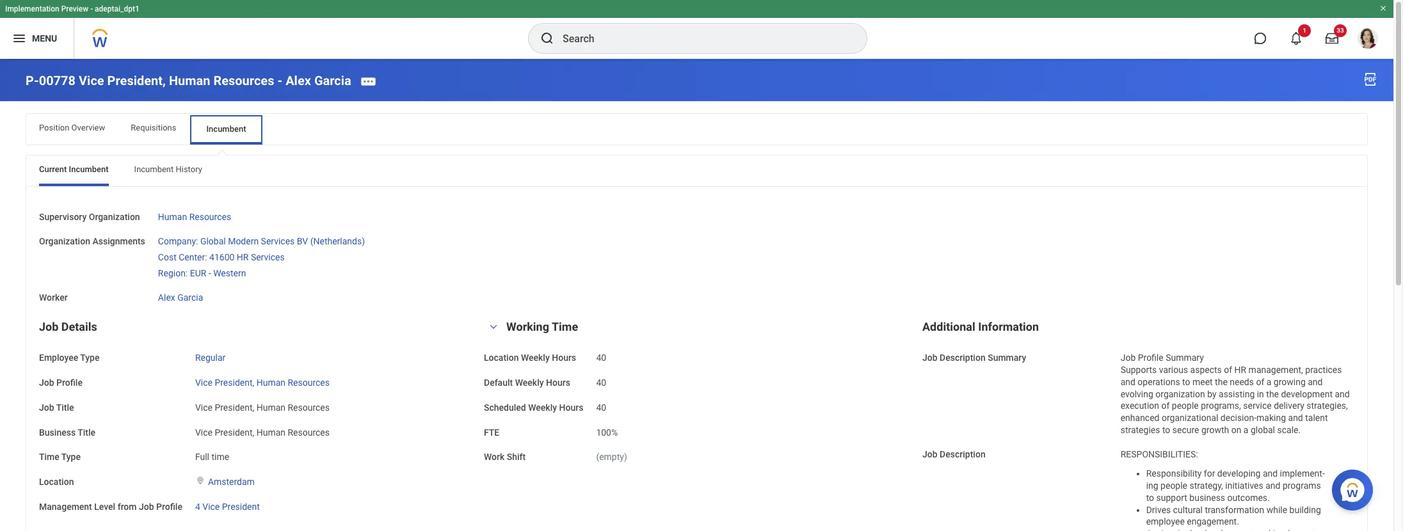 Task type: locate. For each thing, give the bounding box(es) containing it.
strategies,
[[1307, 401, 1348, 411]]

vice up full
[[195, 427, 212, 438]]

0 horizontal spatial alex
[[158, 292, 175, 303]]

programs,
[[1201, 401, 1241, 411]]

implementation
[[5, 4, 59, 13]]

and down delivery at right
[[1288, 413, 1303, 423]]

business
[[1190, 493, 1225, 503]]

2 vertical spatial 40
[[596, 403, 606, 413]]

2 horizontal spatial to
[[1182, 377, 1190, 387]]

1 40 from the top
[[596, 353, 606, 363]]

job for job profile summary supports various aspects of hr management, practices and operations to meet the needs of a growing and evolving organization by assisting in the development and execution of people programs, service delivery strategies, enhanced organizational decision-making and talent strategies to secure growth on a global scale.
[[1121, 353, 1136, 363]]

0 horizontal spatial -
[[90, 4, 93, 13]]

1 tab list from the top
[[26, 114, 1367, 144]]

services
[[261, 237, 295, 247], [251, 252, 285, 263]]

time inside job details group
[[39, 452, 59, 462]]

hours left scheduled weekly hours element at the left of page
[[559, 403, 583, 413]]

search image
[[540, 31, 555, 46]]

vice president, human resources up business title element
[[195, 403, 330, 413]]

practices
[[1305, 365, 1342, 375]]

type right employee
[[80, 353, 99, 363]]

vice down regular
[[195, 378, 212, 388]]

profile up supports
[[1138, 353, 1164, 363]]

of down organization at right bottom
[[1162, 401, 1170, 411]]

40 up the default weekly hours element
[[596, 353, 606, 363]]

hours up scheduled weekly hours
[[546, 378, 570, 388]]

summary
[[988, 353, 1026, 363], [1166, 353, 1204, 363]]

resources inside job title element
[[288, 403, 330, 413]]

40 for location weekly hours
[[596, 353, 606, 363]]

menu button
[[0, 18, 74, 59]]

regular
[[195, 353, 225, 363]]

human down job title element
[[257, 427, 286, 438]]

summary for description
[[988, 353, 1026, 363]]

organization down supervisory
[[39, 237, 90, 247]]

-
[[90, 4, 93, 13], [277, 73, 282, 88], [209, 268, 211, 278]]

incumbent right 'current'
[[69, 164, 109, 174]]

default
[[484, 378, 513, 388]]

close environment banner image
[[1380, 4, 1387, 12]]

1 horizontal spatial time
[[552, 320, 578, 334]]

- inside items selected list
[[209, 268, 211, 278]]

title right business
[[78, 427, 95, 438]]

profile logan mcneil image
[[1358, 28, 1378, 51]]

1 horizontal spatial profile
[[156, 502, 182, 512]]

items selected list
[[158, 234, 385, 280]]

profile
[[1138, 353, 1164, 363], [56, 378, 83, 388], [156, 502, 182, 512]]

location down time type
[[39, 477, 74, 487]]

job for job description summary
[[922, 353, 938, 363]]

and up evolving
[[1121, 377, 1136, 387]]

0 horizontal spatial summary
[[988, 353, 1026, 363]]

1 horizontal spatial hr
[[1235, 365, 1246, 375]]

notifications large image
[[1290, 32, 1303, 45]]

- inside menu banner
[[90, 4, 93, 13]]

location for location weekly hours
[[484, 353, 519, 363]]

time
[[212, 452, 229, 462]]

people down responsibility
[[1161, 481, 1187, 491]]

and up "while"
[[1266, 481, 1281, 491]]

0 vertical spatial title
[[56, 403, 74, 413]]

a down the management,
[[1267, 377, 1272, 387]]

1 vertical spatial alex
[[158, 292, 175, 303]]

human up requisitions
[[169, 73, 210, 88]]

secure
[[1173, 425, 1199, 435]]

1 vertical spatial a
[[1244, 425, 1249, 435]]

2 vertical spatial hours
[[559, 403, 583, 413]]

vice president, human resources up job title element
[[195, 378, 330, 388]]

1 vertical spatial weekly
[[515, 378, 544, 388]]

business
[[39, 427, 76, 438]]

1 vertical spatial title
[[78, 427, 95, 438]]

bv
[[297, 237, 308, 247]]

strategies
[[1121, 425, 1160, 435]]

1 vertical spatial profile
[[56, 378, 83, 388]]

working
[[506, 320, 549, 334]]

human up business title element
[[257, 403, 286, 413]]

alex
[[286, 73, 311, 88], [158, 292, 175, 303]]

1 horizontal spatial the
[[1266, 389, 1279, 399]]

people up organizational
[[1172, 401, 1199, 411]]

view printable version (pdf) image
[[1363, 72, 1378, 87]]

the right in
[[1266, 389, 1279, 399]]

0 vertical spatial services
[[261, 237, 295, 247]]

job profile
[[39, 378, 83, 388]]

resources inside vice president, human resources link
[[288, 378, 330, 388]]

profile left 4
[[156, 502, 182, 512]]

0 horizontal spatial profile
[[56, 378, 83, 388]]

human up job title element
[[257, 378, 286, 388]]

0 vertical spatial people
[[1172, 401, 1199, 411]]

2 vice president, human resources from the top
[[195, 403, 330, 413]]

organizational
[[1162, 413, 1218, 423]]

incumbent down the p-00778 vice president, human resources - alex garcia
[[206, 124, 246, 134]]

0 vertical spatial vice president, human resources
[[195, 378, 330, 388]]

and up initiatives
[[1263, 469, 1278, 479]]

various
[[1159, 365, 1188, 375]]

people inside the responsibility for developing and implement ing people strategy, initiatives and programs to support business outcomes. drives cultural transformation while building employee engagement.
[[1161, 481, 1187, 491]]

in
[[1257, 389, 1264, 399]]

to up drives
[[1146, 493, 1154, 503]]

job title element
[[195, 395, 330, 414]]

talent
[[1305, 413, 1328, 423]]

developing
[[1217, 469, 1261, 479]]

1 horizontal spatial garcia
[[314, 73, 351, 88]]

profile inside job profile summary supports various aspects of hr management, practices and operations to meet the needs of a growing and evolving organization by assisting in the development and execution of people programs, service delivery strategies, enhanced organizational decision-making and talent strategies to secure growth on a global scale.
[[1138, 353, 1164, 363]]

title up business title on the bottom left
[[56, 403, 74, 413]]

0 horizontal spatial the
[[1215, 377, 1228, 387]]

1 vertical spatial garcia
[[177, 292, 203, 303]]

0 horizontal spatial time
[[39, 452, 59, 462]]

the
[[1215, 377, 1228, 387], [1266, 389, 1279, 399]]

0 vertical spatial tab list
[[26, 114, 1367, 144]]

1 horizontal spatial incumbent
[[134, 164, 174, 174]]

scheduled
[[484, 403, 526, 413]]

a
[[1267, 377, 1272, 387], [1244, 425, 1249, 435]]

human inside job title element
[[257, 403, 286, 413]]

president, inside job title element
[[215, 403, 254, 413]]

hours
[[552, 353, 576, 363], [546, 378, 570, 388], [559, 403, 583, 413]]

0 vertical spatial alex
[[286, 73, 311, 88]]

engagement.
[[1187, 517, 1239, 527]]

1 horizontal spatial a
[[1267, 377, 1272, 387]]

2 vertical spatial vice president, human resources
[[195, 427, 330, 438]]

weekly for location
[[521, 353, 550, 363]]

1 vertical spatial hr
[[1235, 365, 1246, 375]]

3 40 from the top
[[596, 403, 606, 413]]

2 vertical spatial weekly
[[528, 403, 557, 413]]

resources inside business title element
[[288, 427, 330, 438]]

2 horizontal spatial incumbent
[[206, 124, 246, 134]]

vice inside business title element
[[195, 427, 212, 438]]

human
[[169, 73, 210, 88], [158, 212, 187, 222], [257, 378, 286, 388], [257, 403, 286, 413], [257, 427, 286, 438]]

human inside business title element
[[257, 427, 286, 438]]

resources
[[213, 73, 274, 88], [189, 212, 231, 222], [288, 378, 330, 388], [288, 403, 330, 413], [288, 427, 330, 438]]

evolving
[[1121, 389, 1153, 399]]

0 horizontal spatial garcia
[[177, 292, 203, 303]]

responsibility for developing and implement ing people strategy, initiatives and programs to support business outcomes. drives cultural transformation while building employee engagement.
[[1146, 469, 1325, 527]]

40 for default weekly hours
[[596, 378, 606, 388]]

1 vertical spatial time
[[39, 452, 59, 462]]

to
[[1182, 377, 1190, 387], [1162, 425, 1170, 435], [1146, 493, 1154, 503]]

job details
[[39, 320, 97, 334]]

0 horizontal spatial of
[[1162, 401, 1170, 411]]

weekly down location weekly hours
[[515, 378, 544, 388]]

0 vertical spatial location
[[484, 353, 519, 363]]

2 vertical spatial of
[[1162, 401, 1170, 411]]

of up in
[[1256, 377, 1264, 387]]

management,
[[1249, 365, 1303, 375]]

0 horizontal spatial hr
[[237, 252, 249, 263]]

1 description from the top
[[940, 353, 986, 363]]

president, up business title element
[[215, 403, 254, 413]]

0 vertical spatial description
[[940, 353, 986, 363]]

40 up fte element
[[596, 403, 606, 413]]

incumbent left history
[[134, 164, 174, 174]]

0 horizontal spatial to
[[1146, 493, 1154, 503]]

1 horizontal spatial summary
[[1166, 353, 1204, 363]]

assignments
[[92, 237, 145, 247]]

people
[[1172, 401, 1199, 411], [1161, 481, 1187, 491]]

location weekly hours element
[[596, 345, 606, 364]]

2 vertical spatial profile
[[156, 502, 182, 512]]

hours for location weekly hours
[[552, 353, 576, 363]]

summary inside job profile summary supports various aspects of hr management, practices and operations to meet the needs of a growing and evolving organization by assisting in the development and execution of people programs, service delivery strategies, enhanced organizational decision-making and talent strategies to secure growth on a global scale.
[[1166, 353, 1204, 363]]

1 vertical spatial tab list
[[26, 155, 1367, 186]]

vice right the 00778
[[79, 73, 104, 88]]

1 vertical spatial description
[[940, 449, 986, 459]]

vice for job title element
[[195, 403, 212, 413]]

of up needs
[[1224, 365, 1232, 375]]

weekly down "default weekly hours" at the bottom left of page
[[528, 403, 557, 413]]

to up organization at right bottom
[[1182, 377, 1190, 387]]

0 horizontal spatial location
[[39, 477, 74, 487]]

location up default in the bottom of the page
[[484, 353, 519, 363]]

2 horizontal spatial of
[[1256, 377, 1264, 387]]

0 vertical spatial weekly
[[521, 353, 550, 363]]

job description summary
[[922, 353, 1026, 363]]

(empty)
[[596, 452, 627, 462]]

employee type
[[39, 353, 99, 363]]

1 horizontal spatial location
[[484, 353, 519, 363]]

0 vertical spatial hours
[[552, 353, 576, 363]]

0 vertical spatial profile
[[1138, 353, 1164, 363]]

1 vertical spatial -
[[277, 73, 282, 88]]

description for job description summary
[[940, 353, 986, 363]]

and up strategies,
[[1335, 389, 1350, 399]]

president, inside business title element
[[215, 427, 254, 438]]

job details group
[[39, 320, 471, 514]]

job inside job profile summary supports various aspects of hr management, practices and operations to meet the needs of a growing and evolving organization by assisting in the development and execution of people programs, service delivery strategies, enhanced organizational decision-making and talent strategies to secure growth on a global scale.
[[1121, 353, 1136, 363]]

weekly up "default weekly hours" at the bottom left of page
[[521, 353, 550, 363]]

working time group
[[484, 320, 910, 464]]

4
[[195, 502, 200, 512]]

delivery
[[1274, 401, 1305, 411]]

vice president, human resources down job title element
[[195, 427, 330, 438]]

1 horizontal spatial title
[[78, 427, 95, 438]]

1 vertical spatial location
[[39, 477, 74, 487]]

garcia
[[314, 73, 351, 88], [177, 292, 203, 303]]

0 vertical spatial type
[[80, 353, 99, 363]]

profile for job profile summary supports various aspects of hr management, practices and operations to meet the needs of a growing and evolving organization by assisting in the development and execution of people programs, service delivery strategies, enhanced organizational decision-making and talent strategies to secure growth on a global scale.
[[1138, 353, 1164, 363]]

human resources link
[[158, 209, 231, 222]]

services down "company: global modern services bv (netherlands)"
[[251, 252, 285, 263]]

organization up assignments
[[89, 212, 140, 222]]

1 vertical spatial type
[[61, 452, 81, 462]]

2 description from the top
[[940, 449, 986, 459]]

people inside job profile summary supports various aspects of hr management, practices and operations to meet the needs of a growing and evolving organization by assisting in the development and execution of people programs, service delivery strategies, enhanced organizational decision-making and talent strategies to secure growth on a global scale.
[[1172, 401, 1199, 411]]

shift
[[507, 452, 526, 462]]

vice inside job title element
[[195, 403, 212, 413]]

supervisory organization
[[39, 212, 140, 222]]

1 summary from the left
[[988, 353, 1026, 363]]

hours left the location weekly hours element
[[552, 353, 576, 363]]

summary up various
[[1166, 353, 1204, 363]]

1 vertical spatial 40
[[596, 378, 606, 388]]

2 vertical spatial to
[[1146, 493, 1154, 503]]

a right 'on'
[[1244, 425, 1249, 435]]

title for business title
[[78, 427, 95, 438]]

hr down 'modern'
[[237, 252, 249, 263]]

0 horizontal spatial incumbent
[[69, 164, 109, 174]]

2 horizontal spatial -
[[277, 73, 282, 88]]

profile for job profile
[[56, 378, 83, 388]]

hr up needs
[[1235, 365, 1246, 375]]

2 horizontal spatial profile
[[1138, 353, 1164, 363]]

- for western
[[209, 268, 211, 278]]

to left "secure"
[[1162, 425, 1170, 435]]

time right working
[[552, 320, 578, 334]]

and up development
[[1308, 377, 1323, 387]]

vice up the full time element
[[195, 403, 212, 413]]

job for job title
[[39, 403, 54, 413]]

president, up time
[[215, 427, 254, 438]]

description
[[940, 353, 986, 363], [940, 449, 986, 459]]

incumbent for incumbent history
[[134, 164, 174, 174]]

modern
[[228, 237, 259, 247]]

p-00778 vice president, human resources - alex garcia link
[[26, 73, 351, 88]]

2 vertical spatial -
[[209, 268, 211, 278]]

0 vertical spatial hr
[[237, 252, 249, 263]]

location
[[484, 353, 519, 363], [39, 477, 74, 487]]

type down business title on the bottom left
[[61, 452, 81, 462]]

alex garcia
[[158, 292, 203, 303]]

00778
[[39, 73, 76, 88]]

adeptai_dpt1
[[95, 4, 139, 13]]

location for location
[[39, 477, 74, 487]]

responsibilities:
[[1121, 449, 1198, 459]]

2 tab list from the top
[[26, 155, 1367, 186]]

hr inside job profile summary supports various aspects of hr management, practices and operations to meet the needs of a growing and evolving organization by assisting in the development and execution of people programs, service delivery strategies, enhanced organizational decision-making and talent strategies to secure growth on a global scale.
[[1235, 365, 1246, 375]]

40 up scheduled weekly hours element at the left of page
[[596, 378, 606, 388]]

tab list
[[26, 114, 1367, 144], [26, 155, 1367, 186]]

level
[[94, 502, 115, 512]]

1 vertical spatial people
[[1161, 481, 1187, 491]]

job for job profile
[[39, 378, 54, 388]]

summary down the information
[[988, 353, 1026, 363]]

0 horizontal spatial title
[[56, 403, 74, 413]]

hr
[[237, 252, 249, 263], [1235, 365, 1246, 375]]

location inside working time group
[[484, 353, 519, 363]]

weekly
[[521, 353, 550, 363], [515, 378, 544, 388], [528, 403, 557, 413]]

alex inside alex garcia link
[[158, 292, 175, 303]]

location inside job details group
[[39, 477, 74, 487]]

growth
[[1202, 425, 1229, 435]]

1 vertical spatial hours
[[546, 378, 570, 388]]

1 horizontal spatial -
[[209, 268, 211, 278]]

regular link
[[195, 350, 225, 363]]

ing
[[1146, 469, 1325, 491]]

0 vertical spatial 40
[[596, 353, 606, 363]]

1 vertical spatial vice president, human resources
[[195, 403, 330, 413]]

3 vice president, human resources from the top
[[195, 427, 330, 438]]

0 vertical spatial time
[[552, 320, 578, 334]]

profile down employee type
[[56, 378, 83, 388]]

company: global modern services bv (netherlands)
[[158, 237, 365, 247]]

president, down regular
[[215, 378, 254, 388]]

the up by
[[1215, 377, 1228, 387]]

time down business
[[39, 452, 59, 462]]

services left the bv
[[261, 237, 295, 247]]

president, up requisitions
[[107, 73, 166, 88]]

2 summary from the left
[[1166, 353, 1204, 363]]

supervisory
[[39, 212, 87, 222]]

2 40 from the top
[[596, 378, 606, 388]]

1 horizontal spatial to
[[1162, 425, 1170, 435]]

president, for job title element
[[215, 403, 254, 413]]

1 horizontal spatial of
[[1224, 365, 1232, 375]]

weekly for scheduled
[[528, 403, 557, 413]]

1 vertical spatial of
[[1256, 377, 1264, 387]]

president, for vice president, human resources link
[[215, 378, 254, 388]]

p-00778 vice president, human resources - alex garcia main content
[[0, 59, 1394, 531]]

vice president, human resources link
[[195, 375, 330, 388]]

full time
[[195, 452, 229, 462]]

hours for scheduled weekly hours
[[559, 403, 583, 413]]

0 vertical spatial -
[[90, 4, 93, 13]]

employee
[[1146, 517, 1185, 527]]

0 vertical spatial the
[[1215, 377, 1228, 387]]



Task type: describe. For each thing, give the bounding box(es) containing it.
vice president, human resources for job title
[[195, 403, 330, 413]]

service
[[1243, 401, 1272, 411]]

default weekly hours
[[484, 378, 570, 388]]

employee
[[39, 353, 78, 363]]

to inside the responsibility for developing and implement ing people strategy, initiatives and programs to support business outcomes. drives cultural transformation while building employee engagement.
[[1146, 493, 1154, 503]]

resources for business title element
[[288, 427, 330, 438]]

inbox large image
[[1326, 32, 1339, 45]]

current
[[39, 164, 67, 174]]

transformation
[[1205, 505, 1264, 515]]

0 vertical spatial to
[[1182, 377, 1190, 387]]

vice for vice president, human resources link
[[195, 378, 212, 388]]

scale.
[[1277, 425, 1301, 435]]

Search Workday  search field
[[563, 24, 841, 52]]

menu banner
[[0, 0, 1394, 59]]

amsterdam link
[[208, 474, 255, 487]]

job for job details
[[39, 320, 58, 334]]

type for time type
[[61, 452, 81, 462]]

p-
[[26, 73, 39, 88]]

full time element
[[195, 450, 229, 462]]

president
[[222, 502, 260, 512]]

0 vertical spatial garcia
[[314, 73, 351, 88]]

1 vertical spatial to
[[1162, 425, 1170, 435]]

overview
[[71, 123, 105, 132]]

working time button
[[506, 320, 578, 334]]

aspects
[[1190, 365, 1222, 375]]

human for job title element
[[257, 403, 286, 413]]

1 vertical spatial the
[[1266, 389, 1279, 399]]

location image
[[195, 476, 205, 485]]

additional information button
[[922, 320, 1039, 334]]

enhanced
[[1121, 413, 1160, 423]]

title for job title
[[56, 403, 74, 413]]

organization assignments
[[39, 237, 145, 247]]

location weekly hours
[[484, 353, 576, 363]]

100%
[[596, 427, 618, 438]]

0 vertical spatial organization
[[89, 212, 140, 222]]

fte element
[[596, 420, 618, 439]]

human for vice president, human resources link
[[257, 378, 286, 388]]

description for job description
[[940, 449, 986, 459]]

on
[[1231, 425, 1241, 435]]

job for job description
[[922, 449, 938, 459]]

programs
[[1283, 481, 1321, 491]]

operations
[[1138, 377, 1180, 387]]

position overview
[[39, 123, 105, 132]]

needs
[[1230, 377, 1254, 387]]

0 horizontal spatial a
[[1244, 425, 1249, 435]]

summary for profile
[[1166, 353, 1204, 363]]

human for business title element
[[257, 427, 286, 438]]

management
[[39, 502, 92, 512]]

hr inside items selected list
[[237, 252, 249, 263]]

40 for scheduled weekly hours
[[596, 403, 606, 413]]

assisting
[[1219, 389, 1255, 399]]

president, for business title element
[[215, 427, 254, 438]]

human resources
[[158, 212, 231, 222]]

implement
[[1280, 469, 1325, 479]]

cultural
[[1173, 505, 1203, 515]]

additional information
[[922, 320, 1039, 334]]

incumbent for incumbent
[[206, 124, 246, 134]]

fte
[[484, 427, 499, 438]]

41600
[[209, 252, 235, 263]]

position
[[39, 123, 69, 132]]

weekly for default
[[515, 378, 544, 388]]

tab list containing position overview
[[26, 114, 1367, 144]]

(netherlands)
[[310, 237, 365, 247]]

1 horizontal spatial alex
[[286, 73, 311, 88]]

business title element
[[195, 420, 330, 439]]

scheduled weekly hours
[[484, 403, 583, 413]]

cost
[[158, 252, 177, 263]]

job description
[[922, 449, 986, 459]]

cost center: 41600 hr services
[[158, 252, 285, 263]]

resources inside human resources link
[[189, 212, 231, 222]]

scheduled weekly hours element
[[596, 395, 606, 414]]

meet
[[1193, 377, 1213, 387]]

worker
[[39, 292, 68, 303]]

support
[[1156, 493, 1187, 503]]

chevron down image
[[486, 323, 501, 332]]

work shift
[[484, 452, 526, 462]]

building
[[1290, 505, 1321, 515]]

eur
[[190, 268, 206, 278]]

human up company: at the left top of page
[[158, 212, 187, 222]]

resources for vice president, human resources link
[[288, 378, 330, 388]]

33 button
[[1318, 24, 1347, 52]]

p-00778 vice president, human resources - alex garcia
[[26, 73, 351, 88]]

organization
[[1156, 389, 1205, 399]]

4 vice president
[[195, 502, 260, 512]]

supports
[[1121, 365, 1157, 375]]

work
[[484, 452, 505, 462]]

tab list containing current incumbent
[[26, 155, 1367, 186]]

time inside group
[[552, 320, 578, 334]]

decision-
[[1221, 413, 1257, 423]]

1
[[1303, 27, 1306, 34]]

information
[[978, 320, 1039, 334]]

33
[[1337, 27, 1344, 34]]

responsibility
[[1146, 469, 1202, 479]]

1 vertical spatial services
[[251, 252, 285, 263]]

western
[[213, 268, 246, 278]]

initiatives
[[1225, 481, 1263, 491]]

- for adeptai_dpt1
[[90, 4, 93, 13]]

business title
[[39, 427, 95, 438]]

region: eur - western link
[[158, 266, 246, 278]]

region: eur - western
[[158, 268, 246, 278]]

hours for default weekly hours
[[546, 378, 570, 388]]

amsterdam
[[208, 477, 255, 487]]

by
[[1207, 389, 1217, 399]]

implementation preview -   adeptai_dpt1
[[5, 4, 139, 13]]

1 vice president, human resources from the top
[[195, 378, 330, 388]]

vice for business title element
[[195, 427, 212, 438]]

0 vertical spatial of
[[1224, 365, 1232, 375]]

while
[[1267, 505, 1287, 515]]

time type
[[39, 452, 81, 462]]

global
[[1251, 425, 1275, 435]]

0 vertical spatial a
[[1267, 377, 1272, 387]]

menu
[[32, 33, 57, 43]]

1 vertical spatial organization
[[39, 237, 90, 247]]

history
[[176, 164, 202, 174]]

job title
[[39, 403, 74, 413]]

company: global modern services bv (netherlands) link
[[158, 234, 365, 247]]

details
[[61, 320, 97, 334]]

additional information group
[[922, 320, 1355, 531]]

type for employee type
[[80, 353, 99, 363]]

execution
[[1121, 401, 1159, 411]]

growing
[[1274, 377, 1306, 387]]

justify image
[[12, 31, 27, 46]]

default weekly hours element
[[596, 370, 606, 389]]

1 button
[[1282, 24, 1311, 52]]

alex garcia link
[[158, 290, 203, 303]]

full
[[195, 452, 209, 462]]

vice right 4
[[202, 502, 220, 512]]

preview
[[61, 4, 88, 13]]

current incumbent
[[39, 164, 109, 174]]

vice president, human resources for business title
[[195, 427, 330, 438]]

resources for job title element
[[288, 403, 330, 413]]

for
[[1204, 469, 1215, 479]]



Task type: vqa. For each thing, say whether or not it's contained in the screenshot.


